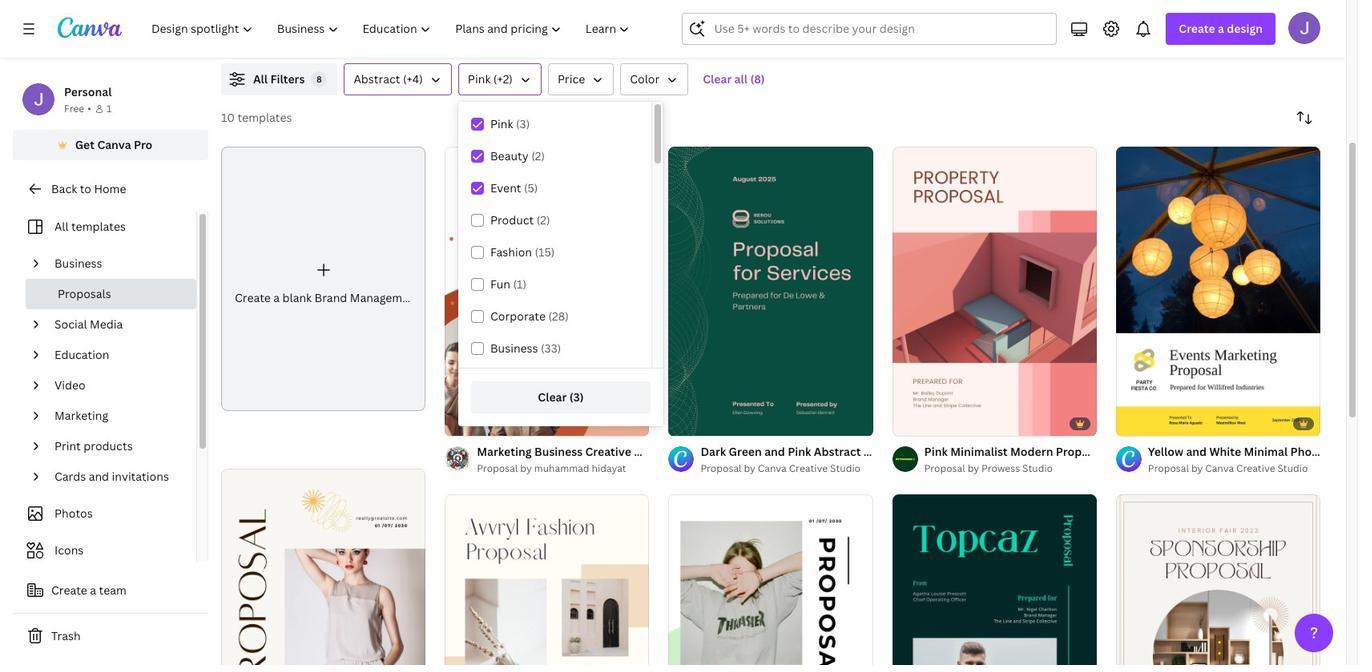 Task type: vqa. For each thing, say whether or not it's contained in the screenshot.
the bottommost Create
yes



Task type: describe. For each thing, give the bounding box(es) containing it.
•
[[88, 102, 91, 115]]

1 of 10 link
[[669, 147, 873, 436]]

create for create a team
[[51, 583, 87, 598]]

8
[[317, 73, 322, 85]]

pink inside 'dark green and pink abstract tech general proposal proposal by canva creative studio'
[[788, 444, 811, 459]]

1 for 1
[[106, 102, 112, 115]]

by inside 'dark green and pink abstract tech general proposal proposal by canva creative studio'
[[744, 462, 756, 475]]

media
[[90, 317, 123, 332]]

yellow and white minimal photocentric marketing proposal proposal image
[[1116, 147, 1321, 436]]

photos
[[54, 506, 93, 521]]

all templates link
[[22, 212, 187, 242]]

abstract inside 'dark green and pink abstract tech general proposal proposal by canva creative studio'
[[814, 444, 861, 459]]

10 inside the 1 of 10 link
[[698, 417, 708, 429]]

(8)
[[750, 71, 765, 87]]

marketing business creative pink and orange proposal proposal by muhammad hidayat
[[477, 444, 774, 475]]

green
[[729, 444, 762, 459]]

1 of 12 link
[[1116, 147, 1321, 436]]

dark green and pink abstract tech general proposal link
[[701, 443, 986, 461]]

proposal by canva creative studio
[[1148, 462, 1308, 475]]

pro
[[134, 137, 153, 152]]

4 by from the left
[[1192, 462, 1203, 475]]

icons link
[[22, 535, 187, 566]]

1 of 12
[[1127, 417, 1155, 429]]

create a blank brand management proposal element
[[221, 147, 471, 411]]

pink (+2) button
[[458, 63, 542, 95]]

marketing business creative pink and orange proposal link
[[477, 443, 774, 461]]

1 for 1 of 10
[[680, 417, 685, 429]]

canva inside button
[[97, 137, 131, 152]]

proposal left fun
[[423, 290, 471, 305]]

marketing business creative pink and orange proposal image
[[445, 147, 649, 436]]

proposal down "dark"
[[701, 462, 742, 475]]

pink for pink minimalist modern property proposal proposal by prowess studio
[[925, 444, 948, 459]]

(33)
[[541, 341, 561, 356]]

and inside marketing business creative pink and orange proposal proposal by muhammad hidayat
[[660, 444, 681, 459]]

trash link
[[13, 620, 208, 652]]

0 horizontal spatial 10
[[221, 110, 235, 125]]

a for team
[[90, 583, 96, 598]]

business for business (33)
[[490, 341, 538, 356]]

creative inside marketing business creative pink and orange proposal proposal by muhammad hidayat
[[585, 444, 631, 459]]

create for create a blank brand management proposal
[[235, 290, 271, 305]]

create a blank brand management proposal link
[[221, 147, 471, 411]]

icons
[[54, 543, 84, 558]]

all for all filters
[[253, 71, 268, 87]]

clear for clear all (8)
[[703, 71, 732, 87]]

products
[[84, 438, 133, 454]]

(1)
[[513, 276, 527, 292]]

studio inside 'pink minimalist modern property proposal proposal by prowess studio'
[[1023, 462, 1053, 475]]

tosca simple minimal project proposal image
[[892, 495, 1097, 665]]

all
[[735, 71, 748, 87]]

and inside cards and invitations link
[[89, 469, 109, 484]]

abstract (+4) button
[[344, 63, 452, 95]]

templates for 10 templates
[[238, 110, 292, 125]]

all templates
[[54, 219, 126, 234]]

social
[[54, 317, 87, 332]]

price
[[558, 71, 585, 87]]

clear (3)
[[538, 389, 584, 405]]

tech
[[864, 444, 889, 459]]

marketing for marketing business creative pink and orange proposal proposal by muhammad hidayat
[[477, 444, 532, 459]]

of for 10
[[687, 417, 696, 429]]

beige cream neutral minimal project proposal image
[[445, 495, 649, 665]]

2 horizontal spatial creative
[[1237, 462, 1275, 475]]

proposal by canva creative studio link for 1 of 10
[[701, 461, 873, 477]]

business for business
[[54, 256, 102, 271]]

print products
[[54, 438, 133, 454]]

all filters
[[253, 71, 305, 87]]

a for blank
[[274, 290, 280, 305]]

personal
[[64, 84, 112, 99]]

(15)
[[535, 244, 555, 260]]

(3) for clear (3)
[[570, 389, 584, 405]]

product (2)
[[490, 212, 550, 228]]

pink for pink (3)
[[490, 116, 513, 131]]

orange
[[683, 444, 723, 459]]

pink minimalist modern property proposal proposal by prowess studio
[[925, 444, 1155, 475]]

invitations
[[112, 469, 169, 484]]

event (5)
[[490, 180, 538, 196]]

social media link
[[48, 309, 187, 340]]

1 for 1 of 12
[[1127, 417, 1132, 429]]

beauty
[[490, 148, 529, 163]]

education link
[[48, 340, 187, 370]]

color
[[630, 71, 660, 87]]

general
[[892, 444, 935, 459]]

fashion
[[490, 244, 532, 260]]

(+4)
[[403, 71, 423, 87]]

clear (3) button
[[471, 381, 651, 414]]

prowess
[[982, 462, 1020, 475]]

photos link
[[22, 498, 187, 529]]

proposal by muhammad hidayat link
[[477, 461, 649, 477]]

pink (+2)
[[468, 71, 513, 87]]

8 filter options selected element
[[311, 71, 327, 87]]

1 brand management proposal templates image from the left
[[979, 0, 1321, 44]]

property
[[1056, 444, 1104, 459]]

10 templates
[[221, 110, 292, 125]]

brand
[[315, 290, 347, 305]]

home
[[94, 181, 126, 196]]

print
[[54, 438, 81, 454]]

Search search field
[[714, 14, 1047, 44]]

clear all (8) button
[[695, 63, 773, 95]]

all for all templates
[[54, 219, 69, 234]]



Task type: locate. For each thing, give the bounding box(es) containing it.
templates down back to home
[[71, 219, 126, 234]]

0 vertical spatial clear
[[703, 71, 732, 87]]

proposals
[[58, 286, 111, 301]]

marketing down video
[[54, 408, 108, 423]]

0 horizontal spatial of
[[687, 417, 696, 429]]

dark
[[701, 444, 726, 459]]

1 horizontal spatial abstract
[[814, 444, 861, 459]]

fashion (15)
[[490, 244, 555, 260]]

filters
[[270, 71, 305, 87]]

and left "orange"
[[660, 444, 681, 459]]

proposal by canva creative studio link
[[701, 461, 873, 477], [1148, 461, 1321, 477]]

0 vertical spatial marketing
[[54, 408, 108, 423]]

(3) inside button
[[570, 389, 584, 405]]

1 vertical spatial create
[[235, 290, 271, 305]]

1 vertical spatial templates
[[71, 219, 126, 234]]

2 horizontal spatial and
[[765, 444, 785, 459]]

get
[[75, 137, 95, 152]]

beige and black fashion minimal proposal image
[[221, 469, 426, 665]]

create down icons
[[51, 583, 87, 598]]

2 horizontal spatial a
[[1218, 21, 1225, 36]]

clear down (33)
[[538, 389, 567, 405]]

of left '12'
[[1134, 417, 1143, 429]]

business up "muhammad"
[[535, 444, 583, 459]]

and inside 'dark green and pink abstract tech general proposal proposal by canva creative studio'
[[765, 444, 785, 459]]

abstract left (+4)
[[354, 71, 400, 87]]

create a design button
[[1166, 13, 1276, 45]]

2 vertical spatial create
[[51, 583, 87, 598]]

create for create a design
[[1179, 21, 1216, 36]]

1 vertical spatial clear
[[538, 389, 567, 405]]

a left design
[[1218, 21, 1225, 36]]

pink for pink (+2)
[[468, 71, 491, 87]]

free
[[64, 102, 84, 115]]

marketing
[[54, 408, 108, 423], [477, 444, 532, 459]]

back to home
[[51, 181, 126, 196]]

1 horizontal spatial proposal by canva creative studio link
[[1148, 461, 1321, 477]]

beauty (2)
[[490, 148, 545, 163]]

(3)
[[516, 116, 530, 131], [570, 389, 584, 405]]

create inside dropdown button
[[1179, 21, 1216, 36]]

proposal up prowess
[[938, 444, 986, 459]]

0 horizontal spatial and
[[89, 469, 109, 484]]

0 vertical spatial a
[[1218, 21, 1225, 36]]

business inside marketing business creative pink and orange proposal proposal by muhammad hidayat
[[535, 444, 583, 459]]

minimal fashion proposal image
[[669, 495, 873, 665]]

clear inside clear (3) button
[[538, 389, 567, 405]]

2 of from the left
[[1134, 417, 1143, 429]]

0 horizontal spatial abstract
[[354, 71, 400, 87]]

and
[[660, 444, 681, 459], [765, 444, 785, 459], [89, 469, 109, 484]]

canva inside 'dark green and pink abstract tech general proposal proposal by canva creative studio'
[[758, 462, 787, 475]]

1 horizontal spatial create
[[235, 290, 271, 305]]

create a team
[[51, 583, 127, 598]]

brand management proposal templates image
[[979, 0, 1321, 44], [1079, 0, 1220, 15]]

1 vertical spatial marketing
[[477, 444, 532, 459]]

cards and invitations
[[54, 469, 169, 484]]

studio inside proposal by canva creative studio link
[[1278, 462, 1308, 475]]

1 proposal by canva creative studio link from the left
[[701, 461, 873, 477]]

team
[[99, 583, 127, 598]]

all
[[253, 71, 268, 87], [54, 219, 69, 234]]

create left design
[[1179, 21, 1216, 36]]

1 vertical spatial (2)
[[537, 212, 550, 228]]

corporate (28)
[[490, 309, 569, 324]]

abstract (+4)
[[354, 71, 423, 87]]

a left blank on the left top of page
[[274, 290, 280, 305]]

0 vertical spatial abstract
[[354, 71, 400, 87]]

color button
[[620, 63, 689, 95]]

all down back
[[54, 219, 69, 234]]

clear
[[703, 71, 732, 87], [538, 389, 567, 405]]

1 horizontal spatial canva
[[758, 462, 787, 475]]

1 horizontal spatial studio
[[1023, 462, 1053, 475]]

back to home link
[[13, 173, 208, 205]]

of for 12
[[1134, 417, 1143, 429]]

proposal by prowess studio link
[[925, 461, 1097, 477]]

canva
[[97, 137, 131, 152], [758, 462, 787, 475], [1206, 462, 1234, 475]]

top level navigation element
[[141, 13, 644, 45]]

a inside dropdown button
[[1218, 21, 1225, 36]]

1 vertical spatial a
[[274, 290, 280, 305]]

1 studio from the left
[[830, 462, 861, 475]]

3 studio from the left
[[1278, 462, 1308, 475]]

studio
[[830, 462, 861, 475], [1023, 462, 1053, 475], [1278, 462, 1308, 475]]

clear inside clear all (8) button
[[703, 71, 732, 87]]

business up proposals
[[54, 256, 102, 271]]

0 vertical spatial create
[[1179, 21, 1216, 36]]

pink left minimalist on the bottom right of the page
[[925, 444, 948, 459]]

(3) for pink (3)
[[516, 116, 530, 131]]

and right cards
[[89, 469, 109, 484]]

(3) up "muhammad"
[[570, 389, 584, 405]]

proposal down general
[[925, 462, 966, 475]]

hidayat
[[592, 462, 626, 475]]

(2) right beauty
[[531, 148, 545, 163]]

0 horizontal spatial all
[[54, 219, 69, 234]]

0 vertical spatial 10
[[221, 110, 235, 125]]

pink inside button
[[468, 71, 491, 87]]

get canva pro
[[75, 137, 153, 152]]

a inside button
[[90, 583, 96, 598]]

0 horizontal spatial templates
[[71, 219, 126, 234]]

0 vertical spatial business
[[54, 256, 102, 271]]

design
[[1227, 21, 1263, 36]]

12
[[1145, 417, 1155, 429]]

(2) for product (2)
[[537, 212, 550, 228]]

corporate
[[490, 309, 546, 324]]

pink right green
[[788, 444, 811, 459]]

and right green
[[765, 444, 785, 459]]

1 horizontal spatial 1
[[680, 417, 685, 429]]

event
[[490, 180, 521, 196]]

0 horizontal spatial (3)
[[516, 116, 530, 131]]

pink left "orange"
[[634, 444, 658, 459]]

creative inside 'dark green and pink abstract tech general proposal proposal by canva creative studio'
[[789, 462, 828, 475]]

a for design
[[1218, 21, 1225, 36]]

2 by from the left
[[744, 462, 756, 475]]

0 horizontal spatial marketing
[[54, 408, 108, 423]]

pink minimalist modern property proposal link
[[925, 443, 1155, 461]]

2 brand management proposal templates image from the left
[[1079, 0, 1220, 15]]

video
[[54, 377, 85, 393]]

1 horizontal spatial marketing
[[477, 444, 532, 459]]

cards
[[54, 469, 86, 484]]

(5)
[[524, 180, 538, 196]]

clear all (8)
[[703, 71, 765, 87]]

back
[[51, 181, 77, 196]]

2 vertical spatial a
[[90, 583, 96, 598]]

1 horizontal spatial 10
[[698, 417, 708, 429]]

proposal down 1 of 12
[[1107, 444, 1155, 459]]

modern
[[1011, 444, 1053, 459]]

Sort by button
[[1289, 102, 1321, 134]]

proposal down '12'
[[1148, 462, 1189, 475]]

1 horizontal spatial templates
[[238, 110, 292, 125]]

1 horizontal spatial clear
[[703, 71, 732, 87]]

2 vertical spatial business
[[535, 444, 583, 459]]

1 right •
[[106, 102, 112, 115]]

1 vertical spatial 10
[[698, 417, 708, 429]]

marketing up proposal by muhammad hidayat link
[[477, 444, 532, 459]]

abstract left tech
[[814, 444, 861, 459]]

1
[[106, 102, 112, 115], [680, 417, 685, 429], [1127, 417, 1132, 429]]

video link
[[48, 370, 187, 401]]

social media
[[54, 317, 123, 332]]

1 horizontal spatial a
[[274, 290, 280, 305]]

a
[[1218, 21, 1225, 36], [274, 290, 280, 305], [90, 583, 96, 598]]

0 horizontal spatial clear
[[538, 389, 567, 405]]

create a team button
[[13, 575, 208, 607]]

clear left all
[[703, 71, 732, 87]]

blank
[[283, 290, 312, 305]]

of
[[687, 417, 696, 429], [1134, 417, 1143, 429]]

pink (3)
[[490, 116, 530, 131]]

1 horizontal spatial of
[[1134, 417, 1143, 429]]

pink inside 'pink minimalist modern property proposal proposal by prowess studio'
[[925, 444, 948, 459]]

2 proposal by canva creative studio link from the left
[[1148, 461, 1321, 477]]

pink inside marketing business creative pink and orange proposal proposal by muhammad hidayat
[[634, 444, 658, 459]]

business link
[[48, 248, 187, 279]]

0 horizontal spatial 1
[[106, 102, 112, 115]]

0 vertical spatial templates
[[238, 110, 292, 125]]

0 horizontal spatial proposal by canva creative studio link
[[701, 461, 873, 477]]

business down corporate
[[490, 341, 538, 356]]

(2) for beauty (2)
[[531, 148, 545, 163]]

1 vertical spatial abstract
[[814, 444, 861, 459]]

dark green and pink abstract tech general proposal image
[[669, 147, 873, 436]]

proposal left "muhammad"
[[477, 462, 518, 475]]

0 vertical spatial (2)
[[531, 148, 545, 163]]

2 horizontal spatial canva
[[1206, 462, 1234, 475]]

marketing link
[[48, 401, 187, 431]]

minimalist
[[951, 444, 1008, 459]]

fun
[[490, 276, 511, 292]]

0 horizontal spatial a
[[90, 583, 96, 598]]

1 vertical spatial business
[[490, 341, 538, 356]]

proposal
[[423, 290, 471, 305], [726, 444, 774, 459], [938, 444, 986, 459], [1107, 444, 1155, 459], [477, 462, 518, 475], [701, 462, 742, 475], [925, 462, 966, 475], [1148, 462, 1189, 475]]

studio inside 'dark green and pink abstract tech general proposal proposal by canva creative studio'
[[830, 462, 861, 475]]

0 horizontal spatial creative
[[585, 444, 631, 459]]

templates for all templates
[[71, 219, 126, 234]]

by inside marketing business creative pink and orange proposal proposal by muhammad hidayat
[[520, 462, 532, 475]]

cards and invitations link
[[48, 462, 187, 492]]

business (33)
[[490, 341, 561, 356]]

0 horizontal spatial create
[[51, 583, 87, 598]]

all left filters
[[253, 71, 268, 87]]

1 horizontal spatial (3)
[[570, 389, 584, 405]]

a left "team"
[[90, 583, 96, 598]]

abstract inside button
[[354, 71, 400, 87]]

0 horizontal spatial studio
[[830, 462, 861, 475]]

clear for clear (3)
[[538, 389, 567, 405]]

jacob simon image
[[1289, 12, 1321, 44]]

1 by from the left
[[520, 462, 532, 475]]

get canva pro button
[[13, 130, 208, 160]]

management
[[350, 290, 420, 305]]

(28)
[[549, 309, 569, 324]]

pink up beauty
[[490, 116, 513, 131]]

2 horizontal spatial studio
[[1278, 462, 1308, 475]]

to
[[80, 181, 91, 196]]

create inside button
[[51, 583, 87, 598]]

templates down the all filters
[[238, 110, 292, 125]]

free •
[[64, 102, 91, 115]]

(2) right product
[[537, 212, 550, 228]]

1 up "orange"
[[680, 417, 685, 429]]

None search field
[[682, 13, 1057, 45]]

(3) up beauty (2)
[[516, 116, 530, 131]]

2 horizontal spatial create
[[1179, 21, 1216, 36]]

0 horizontal spatial canva
[[97, 137, 131, 152]]

2 studio from the left
[[1023, 462, 1053, 475]]

1 of from the left
[[687, 417, 696, 429]]

1 vertical spatial (3)
[[570, 389, 584, 405]]

create
[[1179, 21, 1216, 36], [235, 290, 271, 305], [51, 583, 87, 598]]

3 by from the left
[[968, 462, 979, 475]]

create left blank on the left top of page
[[235, 290, 271, 305]]

0 vertical spatial all
[[253, 71, 268, 87]]

1 horizontal spatial creative
[[789, 462, 828, 475]]

of up "orange"
[[687, 417, 696, 429]]

fun (1)
[[490, 276, 527, 292]]

proposal by canva creative studio link for 1 of 12
[[1148, 461, 1321, 477]]

minimal cream sponsorship fair printable proposal image
[[1116, 495, 1321, 665]]

product
[[490, 212, 534, 228]]

(+2)
[[494, 71, 513, 87]]

2 horizontal spatial 1
[[1127, 417, 1132, 429]]

1 vertical spatial all
[[54, 219, 69, 234]]

print products link
[[48, 431, 187, 462]]

by inside 'pink minimalist modern property proposal proposal by prowess studio'
[[968, 462, 979, 475]]

marketing inside marketing business creative pink and orange proposal proposal by muhammad hidayat
[[477, 444, 532, 459]]

1 left '12'
[[1127, 417, 1132, 429]]

create a blank brand management proposal
[[235, 290, 471, 305]]

marketing for marketing
[[54, 408, 108, 423]]

0 vertical spatial (3)
[[516, 116, 530, 131]]

1 horizontal spatial and
[[660, 444, 681, 459]]

marketing inside marketing link
[[54, 408, 108, 423]]

trash
[[51, 628, 81, 644]]

1 horizontal spatial all
[[253, 71, 268, 87]]

business
[[54, 256, 102, 271], [490, 341, 538, 356], [535, 444, 583, 459]]

pink left (+2)
[[468, 71, 491, 87]]

proposal right "orange"
[[726, 444, 774, 459]]

pink minimalist modern property proposal image
[[892, 147, 1097, 436]]



